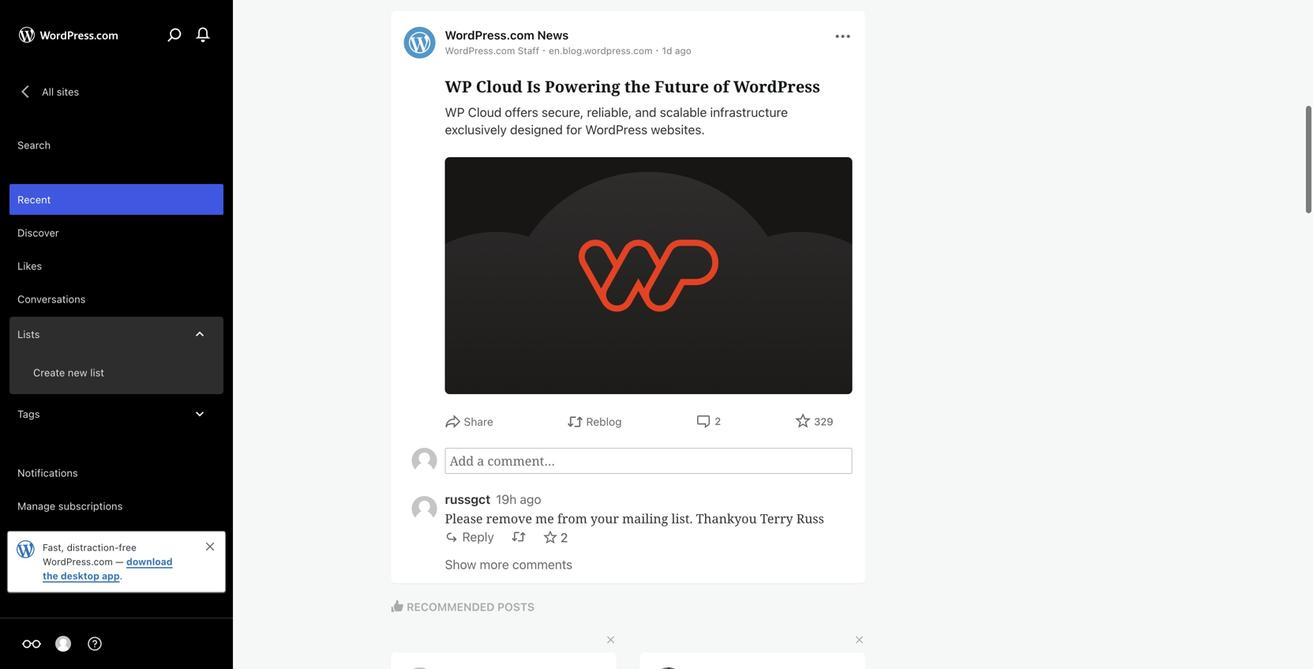 Task type: describe. For each thing, give the bounding box(es) containing it.
for
[[566, 122, 582, 137]]

manage
[[17, 500, 55, 512]]

turn this comment into its own post button
[[512, 530, 526, 544]]

2 wp from the top
[[445, 105, 465, 120]]

list
[[90, 367, 104, 378]]

2 dismiss this recommendation image from the left
[[854, 634, 865, 645]]

distraction-
[[67, 542, 119, 553]]

2 for share
[[715, 415, 721, 427]]

fast,
[[43, 542, 64, 553]]

tags link
[[9, 397, 224, 431]]

russgct 19h ago
[[445, 492, 541, 507]]

staff
[[518, 45, 539, 56]]

new
[[68, 367, 87, 378]]

search
[[17, 139, 51, 151]]

conversations
[[17, 293, 86, 305]]

create new list link
[[9, 357, 224, 388]]

exclusively
[[445, 122, 507, 137]]

me
[[536, 510, 554, 527]]

terry
[[760, 510, 793, 527]]

please
[[445, 510, 483, 527]]

wordpress.com staff link
[[445, 45, 539, 56]]

0 horizontal spatial greg robinson image
[[55, 636, 71, 652]]

0 vertical spatial wordpress.com
[[445, 28, 535, 42]]

please remove me from your mailing list. thankyou terry russ
[[445, 510, 824, 527]]

recommended posts
[[407, 600, 535, 613]]

russ
[[797, 510, 824, 527]]

all sites link
[[9, 75, 86, 108]]

infrastructure
[[710, 105, 788, 120]]

russgct image
[[412, 496, 437, 521]]

share button
[[445, 413, 494, 431]]

2 · from the left
[[656, 43, 659, 56]]

2 button for share
[[696, 413, 721, 429]]

wp cloud is powering the future of wordpress wp cloud offers secure, reliable, and scalable infrastructure exclusively designed for wordpress websites.
[[445, 75, 820, 137]]

the inside the download the desktop app
[[43, 570, 58, 581]]

reblog image
[[512, 530, 526, 544]]

1d ago link
[[662, 45, 692, 56]]

and
[[635, 105, 657, 120]]

from
[[558, 510, 587, 527]]

remove
[[486, 510, 532, 527]]

scalable
[[660, 105, 707, 120]]

wordpress.com staff image
[[404, 27, 436, 58]]

powering
[[545, 75, 621, 97]]

reply
[[462, 529, 494, 544]]

is
[[527, 75, 541, 97]]

manage subscriptions link
[[9, 491, 224, 521]]

1 wp from the top
[[445, 75, 472, 97]]

future
[[655, 75, 709, 97]]

1 dismiss this recommendation image from the left
[[605, 634, 617, 645]]

create new list
[[33, 367, 104, 378]]

19h
[[496, 492, 517, 507]]

share
[[464, 415, 494, 428]]

comments
[[513, 557, 573, 572]]

show
[[445, 557, 477, 572]]

wordpress websites.
[[586, 122, 705, 137]]

toggle menu image
[[834, 27, 853, 46]]

1 vertical spatial wordpress.com
[[445, 45, 515, 56]]

thankyou
[[696, 510, 757, 527]]



Task type: vqa. For each thing, say whether or not it's contained in the screenshot.
THE LEARN MORE
no



Task type: locate. For each thing, give the bounding box(es) containing it.
wordpress.com
[[445, 28, 535, 42], [445, 45, 515, 56], [43, 556, 113, 567]]

1 vertical spatial 2 button
[[543, 529, 568, 546]]

group
[[412, 448, 853, 474]]

reliable,
[[587, 105, 632, 120]]

en.blog.wordpress.com
[[549, 45, 653, 56]]

create
[[33, 367, 65, 378]]

download
[[126, 556, 173, 567]]

1 vertical spatial greg robinson image
[[55, 636, 71, 652]]

recommended
[[407, 600, 495, 613]]

mailing
[[622, 510, 668, 527]]

1 horizontal spatial dismiss this recommendation image
[[854, 634, 865, 645]]

0 vertical spatial keyboard_arrow_down image
[[192, 326, 208, 342]]

wp
[[445, 75, 472, 97], [445, 105, 465, 120]]

1d
[[662, 45, 672, 56]]

show more comments button
[[445, 553, 573, 576]]

posts
[[498, 600, 535, 613]]

the
[[625, 75, 651, 97], [43, 570, 58, 581]]

dismiss image
[[204, 540, 216, 553]]

all sites
[[42, 86, 79, 97]]

your
[[591, 510, 619, 527]]

russgct
[[445, 492, 491, 507]]

reply button
[[445, 529, 494, 545]]

recent link
[[9, 184, 224, 215]]

1 horizontal spatial 2 button
[[696, 413, 721, 429]]

wordpress
[[734, 75, 820, 97]]

discover link
[[9, 217, 224, 248]]

ago up me
[[520, 492, 541, 507]]

designed
[[510, 122, 563, 137]]

ago right 1d
[[675, 45, 692, 56]]

subscriptions
[[58, 500, 123, 512]]

likes link
[[9, 250, 224, 281]]

1 vertical spatial 2
[[561, 530, 568, 545]]

wordpress.com news wordpress.com staff · en.blog.wordpress.com · 1d ago
[[445, 28, 692, 56]]

0 vertical spatial cloud
[[476, 75, 523, 97]]

offers
[[505, 105, 538, 120]]

more
[[480, 557, 509, 572]]

app
[[102, 570, 120, 581]]

lists link
[[9, 317, 224, 352]]

wordpress.com up wordpress.com staff link
[[445, 28, 535, 42]]

recent
[[17, 194, 51, 205]]

tags
[[17, 408, 40, 420]]

the down fast,
[[43, 570, 58, 581]]

0 horizontal spatial 2
[[561, 530, 568, 545]]

desktop
[[61, 570, 99, 581]]

keyboard_arrow_down image inside tags "link"
[[192, 406, 208, 422]]

1 vertical spatial the
[[43, 570, 58, 581]]

cloud up offers at the top left
[[476, 75, 523, 97]]

1 horizontal spatial ago
[[675, 45, 692, 56]]

1 vertical spatial wp
[[445, 105, 465, 120]]

—
[[115, 556, 124, 567]]

keyboard_arrow_down image inside lists link
[[192, 326, 208, 342]]

0 vertical spatial ago
[[675, 45, 692, 56]]

2 keyboard_arrow_down image from the top
[[192, 406, 208, 422]]

·
[[543, 43, 546, 56], [656, 43, 659, 56]]

notifications
[[17, 467, 78, 479]]

conversations link
[[9, 284, 224, 314]]

keyboard_arrow_down image for tags
[[192, 406, 208, 422]]

· right staff
[[543, 43, 546, 56]]

download the desktop app
[[43, 556, 173, 581]]

lists
[[17, 328, 40, 340]]

0 horizontal spatial the
[[43, 570, 58, 581]]

reblog
[[587, 415, 622, 428]]

1 horizontal spatial the
[[625, 75, 651, 97]]

Add a comment… text field
[[445, 448, 853, 474]]

2 button for reply
[[543, 529, 568, 546]]

list.
[[672, 510, 693, 527]]

2 button up add a comment… text field
[[696, 413, 721, 429]]

reader image
[[22, 634, 41, 653]]

ago
[[675, 45, 692, 56], [520, 492, 541, 507]]

0 horizontal spatial ·
[[543, 43, 546, 56]]

2
[[715, 415, 721, 427], [561, 530, 568, 545]]

the up the and
[[625, 75, 651, 97]]

show more comments
[[445, 557, 573, 572]]

wordpress.com news link
[[445, 28, 569, 42]]

wordpress.com down wordpress.com news link
[[445, 45, 515, 56]]

likes
[[17, 260, 42, 272]]

cloud
[[476, 75, 523, 97], [468, 105, 502, 120]]

2 button down me
[[543, 529, 568, 546]]

greg robinson image right reader icon
[[55, 636, 71, 652]]

cloud up exclusively
[[468, 105, 502, 120]]

the inside wp cloud is powering the future of wordpress wp cloud offers secure, reliable, and scalable infrastructure exclusively designed for wordpress websites.
[[625, 75, 651, 97]]

all
[[42, 86, 54, 97]]

1 vertical spatial ago
[[520, 492, 541, 507]]

0 vertical spatial greg robinson image
[[412, 448, 437, 473]]

0 vertical spatial 2 button
[[696, 413, 721, 429]]

1 vertical spatial keyboard_arrow_down image
[[192, 406, 208, 422]]

greg robinson image
[[412, 448, 437, 473], [55, 636, 71, 652]]

secure,
[[542, 105, 584, 120]]

0 vertical spatial wp
[[445, 75, 472, 97]]

1 · from the left
[[543, 43, 546, 56]]

1 keyboard_arrow_down image from the top
[[192, 326, 208, 342]]

keyboard_arrow_down image for lists
[[192, 326, 208, 342]]

wp cloud is powering the future of wordpress link
[[445, 75, 853, 98]]

discover
[[17, 227, 59, 239]]

of
[[713, 75, 729, 97]]

0 vertical spatial the
[[625, 75, 651, 97]]

fast, distraction-free wordpress.com —
[[43, 542, 137, 567]]

0 horizontal spatial dismiss this recommendation image
[[605, 634, 617, 645]]

wordpress.com up desktop
[[43, 556, 113, 567]]

search link
[[9, 130, 224, 160]]

2 button
[[696, 413, 721, 429], [543, 529, 568, 546]]

2 for reply
[[561, 530, 568, 545]]

sites
[[57, 86, 79, 97]]

dismiss this recommendation image
[[605, 634, 617, 645], [854, 634, 865, 645]]

news
[[538, 28, 569, 42]]

· left 1d
[[656, 43, 659, 56]]

en.blog.wordpress.com link
[[549, 45, 653, 56]]

wordpress.com inside the fast, distraction-free wordpress.com —
[[43, 556, 113, 567]]

notifications link
[[9, 457, 224, 488]]

0 horizontal spatial ago
[[520, 492, 541, 507]]

2 vertical spatial wordpress.com
[[43, 556, 113, 567]]

1 horizontal spatial 2
[[715, 415, 721, 427]]

free
[[119, 542, 137, 553]]

keyboard_arrow_down image
[[192, 326, 208, 342], [192, 406, 208, 422]]

0 vertical spatial 2
[[715, 415, 721, 427]]

manage subscriptions
[[17, 500, 123, 512]]

.
[[120, 570, 123, 581]]

1 horizontal spatial greg robinson image
[[412, 448, 437, 473]]

19h ago link
[[496, 492, 541, 507]]

1 vertical spatial cloud
[[468, 105, 502, 120]]

329 button
[[795, 413, 834, 431]]

329
[[814, 415, 834, 427]]

1 horizontal spatial ·
[[656, 43, 659, 56]]

0 horizontal spatial 2 button
[[543, 529, 568, 546]]

greg robinson image up russgct icon
[[412, 448, 437, 473]]

reblog button
[[568, 413, 622, 431]]

ago inside wordpress.com news wordpress.com staff · en.blog.wordpress.com · 1d ago
[[675, 45, 692, 56]]



